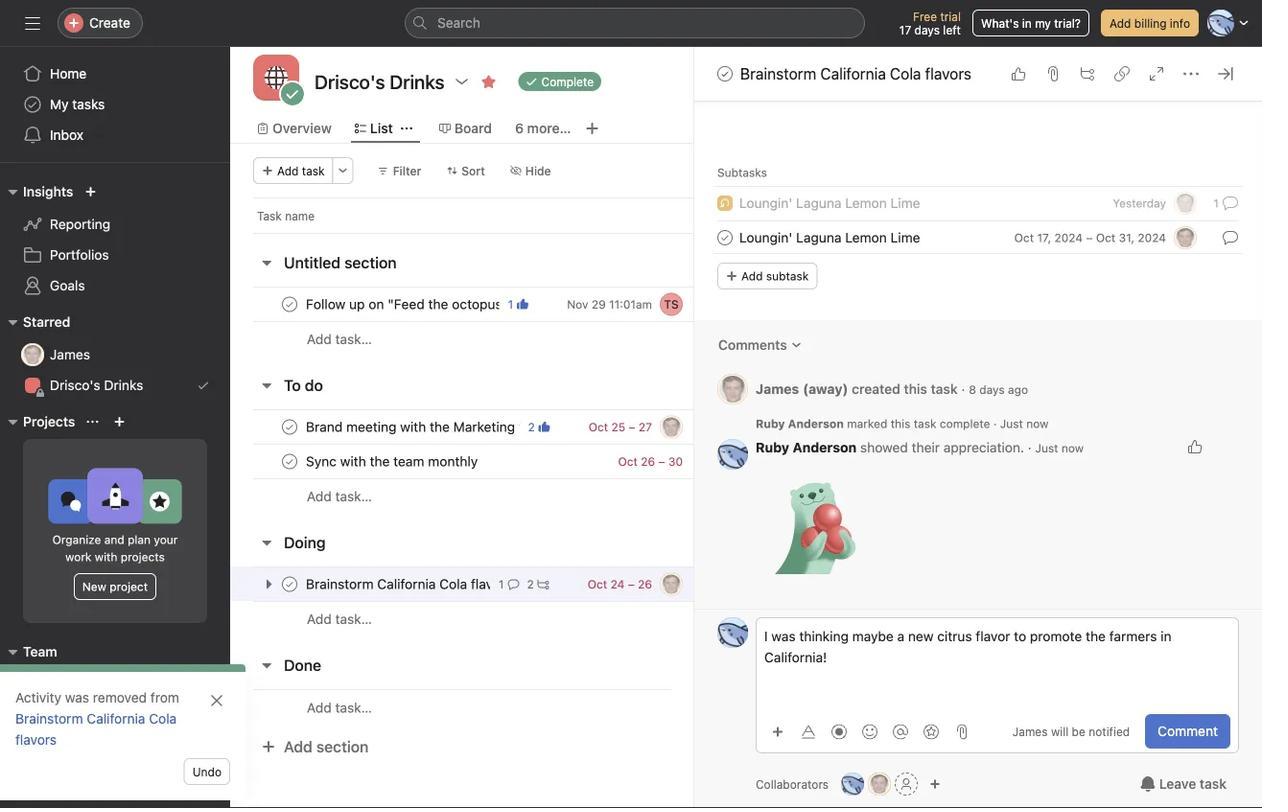 Task type: describe. For each thing, give the bounding box(es) containing it.
home link
[[12, 59, 219, 89]]

comments
[[718, 338, 787, 353]]

subtasks
[[717, 166, 767, 180]]

info
[[1170, 16, 1190, 30]]

· for task
[[961, 381, 965, 397]]

25
[[611, 421, 625, 434]]

copy task link image
[[1114, 66, 1130, 82]]

nov
[[567, 298, 588, 311]]

row containing oct 26
[[230, 444, 765, 480]]

complete button
[[510, 68, 610, 95]]

yesterday button
[[1113, 197, 1166, 211]]

activity was removed from brainstorm california cola flavors
[[15, 690, 179, 748]]

leave task
[[1159, 776, 1227, 792]]

my for my tasks
[[50, 96, 69, 112]]

james link
[[756, 381, 799, 397]]

completed checkbox for the sync with the team monthly cell
[[278, 450, 301, 473]]

overview link
[[257, 118, 332, 139]]

8
[[969, 383, 976, 397]]

completed image for completed option within the brainstorm california cola flavors dialog
[[714, 62, 737, 85]]

close image
[[209, 693, 224, 709]]

ja button down emoji icon
[[868, 773, 891, 796]]

days inside free trial 17 days left
[[915, 23, 940, 36]]

days inside james (away) created this task · 8 days ago
[[979, 383, 1005, 397]]

add task… button for third "add task…" row from the bottom
[[307, 486, 372, 507]]

leave
[[1159, 776, 1196, 792]]

0 horizontal spatial just
[[1000, 418, 1023, 431]]

add task… button for 3rd "add task…" row from the top of the page
[[307, 609, 372, 630]]

global element
[[0, 47, 230, 162]]

1 add task… row from the top
[[230, 321, 765, 357]]

ja inside 'starred' element
[[26, 348, 39, 362]]

board link
[[439, 118, 492, 139]]

my for my workspace
[[50, 677, 69, 692]]

add section
[[284, 738, 369, 756]]

ja for the ja button to the left of james link
[[726, 383, 739, 397]]

add tab image
[[584, 121, 600, 136]]

brainstorm california cola flavors dialog
[[694, 0, 1262, 808]]

to
[[284, 376, 301, 395]]

task up their
[[914, 418, 937, 431]]

now inside ruby anderson showed their appreciation. · just now
[[1062, 442, 1084, 456]]

free trial 17 days left
[[899, 10, 961, 36]]

26 inside brainstorm california cola flavors cell
[[638, 578, 652, 591]]

create
[[89, 15, 130, 31]]

ruby for showed
[[756, 440, 789, 456]]

– inside main content
[[1086, 232, 1093, 245]]

completed checkbox inside brainstorm california cola flavors cell
[[278, 573, 301, 596]]

at mention image
[[893, 725, 908, 740]]

this for marked
[[891, 418, 910, 431]]

1 ruby anderson link from the top
[[756, 417, 844, 432]]

collapse task list for this section image for done
[[259, 658, 274, 673]]

1 vertical spatial ra button
[[717, 618, 748, 648]]

goals
[[50, 278, 85, 293]]

0 likes. click to like this task image
[[1011, 66, 1026, 82]]

insights element
[[0, 175, 230, 305]]

more…
[[527, 120, 571, 136]]

was for i
[[771, 629, 796, 644]]

attachments: add a file to this task, brainstorm california cola flavors image
[[1045, 66, 1061, 82]]

ra for the bottommost ra button
[[845, 778, 860, 791]]

portfolios
[[50, 247, 109, 263]]

james for james
[[50, 347, 90, 363]]

insights
[[23, 184, 73, 199]]

california inside activity was removed from brainstorm california cola flavors
[[87, 711, 145, 727]]

oct for oct 17, 2024 – oct 31, 2024
[[1014, 232, 1034, 245]]

task… for 3rd "add task…" row from the top of the page
[[335, 611, 372, 627]]

6
[[515, 120, 524, 136]]

– for oct 24 – 26
[[628, 578, 635, 591]]

complete
[[940, 418, 990, 431]]

globe image
[[265, 66, 288, 89]]

and
[[104, 533, 124, 547]]

oct left 31, at the top right of page
[[1096, 232, 1116, 245]]

brainstorm inside activity was removed from brainstorm california cola flavors
[[15, 711, 83, 727]]

this for created
[[904, 381, 927, 397]]

1 2024 from the left
[[1054, 232, 1083, 245]]

cola inside dialog
[[890, 65, 921, 83]]

projects
[[121, 550, 165, 564]]

notified
[[1089, 726, 1130, 739]]

projects button
[[0, 410, 75, 433]]

my workspace
[[50, 677, 139, 692]]

ja button right yesterday button
[[1174, 192, 1197, 215]]

oct for oct 26 – 30
[[618, 455, 638, 468]]

task left more actions icon
[[302, 164, 325, 177]]

1 comment image
[[508, 579, 519, 590]]

trial
[[940, 10, 961, 23]]

more actions for this task image
[[1183, 66, 1199, 82]]

2 add task… row from the top
[[230, 479, 765, 514]]

home
[[50, 66, 87, 82]]

24
[[610, 578, 625, 591]]

2 button
[[524, 418, 554, 437]]

sort button
[[438, 157, 494, 184]]

add task… for 3rd "add task…" row from the top of the page
[[307, 611, 372, 627]]

task… for first "add task…" row from the top of the page
[[335, 331, 372, 347]]

comment
[[1158, 724, 1218, 739]]

follow up on "feed the octopus!" cell
[[230, 287, 695, 322]]

showed
[[860, 440, 908, 456]]

anderson for showed
[[793, 440, 857, 456]]

more actions image
[[337, 165, 349, 176]]

i
[[764, 629, 768, 644]]

filter button
[[369, 157, 430, 184]]

james for james (away) created this task · 8 days ago
[[756, 381, 799, 397]]

ts button
[[660, 293, 683, 316]]

untitled
[[284, 254, 341, 272]]

hide
[[525, 164, 551, 177]]

6 more… button
[[515, 118, 571, 139]]

starred button
[[0, 311, 70, 334]]

1 inside brainstorm california cola flavors dialog
[[1214, 197, 1219, 211]]

add billing info button
[[1101, 10, 1199, 36]]

3 add task… row from the top
[[230, 601, 765, 637]]

17,
[[1037, 232, 1051, 245]]

the
[[1086, 629, 1106, 644]]

in inside button
[[1022, 16, 1032, 30]]

to do
[[284, 376, 323, 395]]

new
[[82, 580, 106, 594]]

completed image for completed checkbox within the brainstorm california cola flavors dialog
[[714, 227, 737, 250]]

11:01am
[[609, 298, 652, 311]]

sync with the team monthly cell
[[230, 444, 695, 480]]

26 inside the sync with the team monthly cell
[[641, 455, 655, 468]]

brainstorm california cola flavors link
[[15, 711, 177, 748]]

Follow up on "Feed the octopus!" text field
[[302, 295, 500, 314]]

reporting link
[[12, 209, 219, 240]]

james will be notified
[[1013, 726, 1130, 739]]

create button
[[58, 8, 143, 38]]

4 add task… row from the top
[[230, 690, 765, 726]]

completed image for completed option inside brainstorm california cola flavors cell
[[278, 573, 301, 596]]

add subtask
[[741, 270, 809, 283]]

add subtask button
[[717, 263, 817, 290]]

search
[[437, 15, 480, 31]]

task
[[257, 209, 282, 223]]

team button
[[0, 641, 57, 664]]

header doing tree grid
[[230, 567, 765, 637]]

attach a file or paste an image image
[[954, 725, 970, 740]]

add task… button for 1st "add task…" row from the bottom of the page
[[307, 698, 372, 719]]

be
[[1072, 726, 1085, 739]]

created
[[852, 381, 900, 397]]

nov 29 11:01am
[[567, 298, 652, 311]]

inbox
[[50, 127, 83, 143]]

add subtask image
[[1080, 66, 1095, 82]]

brand meeting with the marketing team cell
[[230, 410, 695, 445]]

drisco's drinks
[[50, 377, 143, 393]]

2 2024 from the left
[[1138, 232, 1166, 245]]

2 vertical spatial ra button
[[841, 773, 864, 796]]

emoji image
[[862, 725, 878, 740]]

0 comments. click to go to subtask details and comments image
[[1223, 231, 1238, 246]]

Brainstorm California Cola flavors text field
[[302, 575, 491, 594]]

plan
[[128, 533, 151, 547]]

ruby anderson showed their appreciation. · just now
[[756, 440, 1084, 456]]

marked
[[847, 418, 887, 431]]

drisco's
[[50, 377, 100, 393]]

task name
[[257, 209, 315, 223]]

completed image for completed checkbox in follow up on "feed the octopus!" cell
[[278, 293, 301, 316]]

otter hugging three bouncy balls image
[[756, 467, 871, 582]]

yesterday
[[1113, 197, 1166, 211]]

insert an object image
[[772, 726, 784, 738]]

changes requested image
[[717, 196, 733, 211]]

organize
[[52, 533, 101, 547]]

done button
[[284, 648, 321, 683]]

ts
[[664, 298, 679, 311]]

untitled section button
[[284, 246, 397, 280]]

1 link
[[1209, 190, 1254, 217]]

complete
[[541, 75, 594, 88]]

add task… button for first "add task…" row from the top of the page
[[307, 329, 372, 350]]

workspace
[[72, 677, 139, 692]]

california inside brainstorm california cola flavors dialog
[[820, 65, 886, 83]]

ja for the ja button to the right of yesterday button
[[1179, 197, 1192, 211]]

ago
[[1008, 383, 1028, 397]]



Task type: vqa. For each thing, say whether or not it's contained in the screenshot.
bottom option group
no



Task type: locate. For each thing, give the bounding box(es) containing it.
0 vertical spatial this
[[904, 381, 927, 397]]

completed image for completed checkbox in the the sync with the team monthly cell
[[278, 450, 301, 473]]

add inside add section button
[[284, 738, 312, 756]]

1 add task… from the top
[[307, 331, 372, 347]]

·
[[961, 381, 965, 397], [993, 418, 997, 431], [1028, 440, 1032, 456]]

main content containing comments
[[694, 0, 1262, 609]]

1 vertical spatial cola
[[149, 711, 177, 727]]

task… up add section
[[335, 700, 372, 716]]

full screen image
[[1149, 66, 1164, 82]]

0 vertical spatial my
[[50, 96, 69, 112]]

1
[[1214, 197, 1219, 211], [508, 298, 513, 311]]

collaborators
[[756, 778, 829, 791]]

–
[[1086, 232, 1093, 245], [629, 421, 635, 434], [658, 455, 665, 468], [628, 578, 635, 591]]

Completed checkbox
[[714, 62, 737, 85], [278, 573, 301, 596]]

0 horizontal spatial 2024
[[1054, 232, 1083, 245]]

0 vertical spatial collapse task list for this section image
[[259, 255, 274, 270]]

0 vertical spatial ra button
[[717, 440, 748, 470]]

4 task… from the top
[[335, 700, 372, 716]]

ra for the top ra button
[[725, 448, 740, 462]]

0 vertical spatial ruby anderson link
[[756, 417, 844, 432]]

completed checkbox for brand meeting with the marketing team cell
[[278, 416, 301, 439]]

tab actions image
[[401, 123, 412, 134]]

james up drisco's
[[50, 347, 90, 363]]

Approval Name text field
[[739, 193, 920, 214]]

done
[[284, 656, 321, 675]]

oct inside the sync with the team monthly cell
[[618, 455, 638, 468]]

3 task… from the top
[[335, 611, 372, 627]]

1 horizontal spatial brainstorm
[[740, 65, 816, 83]]

1 horizontal spatial 1
[[1214, 197, 1219, 211]]

add inside add billing info button
[[1110, 16, 1131, 30]]

1 inside button
[[508, 298, 513, 311]]

0 horizontal spatial brainstorm
[[15, 711, 83, 727]]

flavors down activity
[[15, 732, 57, 748]]

task right leave
[[1200, 776, 1227, 792]]

2 collapse task list for this section image from the top
[[259, 658, 274, 673]]

row containing 1
[[230, 287, 765, 322]]

project
[[110, 580, 148, 594]]

now right appreciation.
[[1062, 442, 1084, 456]]

Brand meeting with the Marketing team text field
[[302, 418, 520, 437]]

new project
[[82, 580, 148, 594]]

oct left 17,
[[1014, 232, 1034, 245]]

0 vertical spatial section
[[344, 254, 397, 272]]

2 horizontal spatial ·
[[1028, 440, 1032, 456]]

1 left nov
[[508, 298, 513, 311]]

ja down emoji icon
[[873, 778, 886, 791]]

1 vertical spatial california
[[87, 711, 145, 727]]

now
[[1026, 418, 1049, 431], [1062, 442, 1084, 456]]

completed checkbox inside the sync with the team monthly cell
[[278, 450, 301, 473]]

1 vertical spatial flavors
[[15, 732, 57, 748]]

formatting image
[[801, 725, 816, 740]]

billing
[[1134, 16, 1167, 30]]

what's in my trial?
[[981, 16, 1081, 30]]

0 vertical spatial ·
[[961, 381, 965, 397]]

add up do at the left of page
[[307, 331, 332, 347]]

section up the follow up on "feed the octopus!" text field
[[344, 254, 397, 272]]

– left '27'
[[629, 421, 635, 434]]

add task… up add section
[[307, 700, 372, 716]]

was inside i was thinking maybe a new citrus flavor to promote the farmers in california!
[[771, 629, 796, 644]]

my tasks link
[[12, 89, 219, 120]]

my
[[1035, 16, 1051, 30]]

filter
[[393, 164, 421, 177]]

0 horizontal spatial 1
[[508, 298, 513, 311]]

add left billing
[[1110, 16, 1131, 30]]

hide sidebar image
[[25, 15, 40, 31]]

days right 8
[[979, 383, 1005, 397]]

task name row
[[230, 198, 765, 233]]

1 vertical spatial brainstorm
[[15, 711, 83, 727]]

add task… button up add section
[[307, 698, 372, 719]]

task… down sync with the team monthly text field
[[335, 489, 372, 504]]

0 horizontal spatial ·
[[961, 381, 965, 397]]

my workspace link
[[12, 669, 219, 700]]

section inside 'button'
[[344, 254, 397, 272]]

– for oct 26 – 30
[[658, 455, 665, 468]]

a
[[897, 629, 905, 644]]

· for appreciation.
[[1028, 440, 1032, 456]]

ruby anderson link down james link
[[756, 417, 844, 432]]

task left 8
[[931, 381, 958, 397]]

anderson down the marked
[[793, 440, 857, 456]]

do
[[305, 376, 323, 395]]

Completed checkbox
[[714, 227, 737, 250], [278, 293, 301, 316], [278, 416, 301, 439], [278, 450, 301, 473]]

to do button
[[284, 368, 323, 403]]

add up add section button
[[307, 700, 332, 716]]

ja left james link
[[726, 383, 739, 397]]

starred element
[[0, 305, 230, 405]]

31,
[[1119, 232, 1135, 245]]

completed checkbox inside brainstorm california cola flavors dialog
[[714, 227, 737, 250]]

my tasks
[[50, 96, 105, 112]]

2 my from the top
[[50, 677, 69, 692]]

· left 8
[[961, 381, 965, 397]]

ra inside main content
[[725, 448, 740, 462]]

task… inside header untitled section tree grid
[[335, 331, 372, 347]]

1 horizontal spatial ·
[[993, 418, 997, 431]]

add or remove collaborators image
[[929, 779, 941, 790]]

1 vertical spatial days
[[979, 383, 1005, 397]]

29
[[592, 298, 606, 311]]

ja down starred dropdown button
[[26, 348, 39, 362]]

completed checkbox inside brand meeting with the marketing team cell
[[278, 416, 301, 439]]

james left will
[[1013, 726, 1048, 739]]

comments button
[[706, 328, 815, 363]]

anderson
[[788, 418, 844, 431], [793, 440, 857, 456]]

1 vertical spatial completed checkbox
[[278, 573, 301, 596]]

sort
[[462, 164, 485, 177]]

ja button left james link
[[717, 375, 748, 405]]

this up showed
[[891, 418, 910, 431]]

add task… button up do at the left of page
[[307, 329, 372, 350]]

completed checkbox inside follow up on "feed the octopus!" cell
[[278, 293, 301, 316]]

insights button
[[0, 180, 73, 203]]

0 vertical spatial 1
[[1214, 197, 1219, 211]]

add task…
[[307, 331, 372, 347], [307, 489, 372, 504], [307, 611, 372, 627], [307, 700, 372, 716]]

add task… for third "add task…" row from the bottom
[[307, 489, 372, 504]]

0 horizontal spatial flavors
[[15, 732, 57, 748]]

completed image
[[714, 62, 737, 85], [714, 227, 737, 250], [278, 293, 301, 316], [278, 416, 301, 439], [278, 450, 301, 473], [278, 573, 301, 596]]

anderson for marked
[[788, 418, 844, 431]]

2024 right 31, at the top right of page
[[1138, 232, 1166, 245]]

add up doing
[[307, 489, 332, 504]]

1 vertical spatial now
[[1062, 442, 1084, 456]]

james inside 'starred' element
[[50, 347, 90, 363]]

1 add task… button from the top
[[307, 329, 372, 350]]

1 vertical spatial ra
[[725, 626, 740, 640]]

ruby for marked
[[756, 418, 785, 431]]

26 left "toggle assignee popover" image
[[638, 578, 652, 591]]

add inside add task button
[[277, 164, 299, 177]]

oct for oct 25 – 27
[[589, 421, 608, 434]]

1 horizontal spatial was
[[771, 629, 796, 644]]

main content
[[694, 0, 1262, 609]]

cola inside activity was removed from brainstorm california cola flavors
[[149, 711, 177, 727]]

add task… for first "add task…" row from the top of the page
[[307, 331, 372, 347]]

in left my
[[1022, 16, 1032, 30]]

1 horizontal spatial 2024
[[1138, 232, 1166, 245]]

1 vertical spatial ruby anderson link
[[756, 440, 857, 456]]

ja right '27'
[[665, 421, 678, 434]]

search list box
[[405, 8, 865, 38]]

add task… inside header doing tree grid
[[307, 611, 372, 627]]

was inside activity was removed from brainstorm california cola flavors
[[65, 690, 89, 706]]

list link
[[355, 118, 393, 139]]

1 vertical spatial collapse task list for this section image
[[259, 535, 274, 550]]

teams element
[[0, 635, 230, 704]]

1 task… from the top
[[335, 331, 372, 347]]

doing
[[284, 534, 326, 552]]

portfolios link
[[12, 240, 219, 270]]

toggle assignee popover image
[[660, 573, 683, 596]]

6 more…
[[515, 120, 571, 136]]

3 add task… button from the top
[[307, 609, 372, 630]]

2 vertical spatial ·
[[1028, 440, 1032, 456]]

collapse task list for this section image
[[259, 378, 274, 393], [259, 535, 274, 550]]

james (away) created this task · 8 days ago
[[756, 381, 1028, 397]]

oct 25 – 27
[[589, 421, 652, 434]]

ra button down record a video image
[[841, 773, 864, 796]]

flavors down left
[[925, 65, 972, 83]]

untitled section
[[284, 254, 397, 272]]

toolbar
[[764, 718, 975, 746]]

collapse task list for this section image for oct 25 – 27
[[259, 378, 274, 393]]

1 horizontal spatial just
[[1035, 442, 1058, 456]]

add task… button up 'doing' button
[[307, 486, 372, 507]]

task… for 1st "add task…" row from the bottom of the page
[[335, 700, 372, 716]]

2 add task… button from the top
[[307, 486, 372, 507]]

1 vertical spatial ·
[[993, 418, 997, 431]]

0 horizontal spatial james
[[50, 347, 90, 363]]

1 vertical spatial just
[[1035, 442, 1058, 456]]

ra button left i
[[717, 618, 748, 648]]

my left tasks
[[50, 96, 69, 112]]

0 vertical spatial james
[[50, 347, 90, 363]]

ja for the ja button to the left of 0 comments. click to go to subtask details and comments image
[[1179, 232, 1192, 245]]

add billing info
[[1110, 16, 1190, 30]]

1 vertical spatial collapse task list for this section image
[[259, 658, 274, 673]]

– right 24
[[628, 578, 635, 591]]

collapse task list for this section image left to
[[259, 378, 274, 393]]

oct 17, 2024 – oct 31, 2024
[[1014, 232, 1166, 245]]

2 vertical spatial ra
[[845, 778, 860, 791]]

2 subtasks image
[[538, 579, 549, 590]]

left
[[943, 23, 961, 36]]

california
[[820, 65, 886, 83], [87, 711, 145, 727]]

completed image inside the sync with the team monthly cell
[[278, 450, 301, 473]]

ja right yesterday button
[[1179, 197, 1192, 211]]

oct inside brand meeting with the marketing team cell
[[589, 421, 608, 434]]

add inside header doing tree grid
[[307, 611, 332, 627]]

undo
[[192, 765, 222, 779]]

2 ruby anderson link from the top
[[756, 440, 857, 456]]

0 horizontal spatial now
[[1026, 418, 1049, 431]]

1 right yesterday
[[1214, 197, 1219, 211]]

work
[[65, 550, 92, 564]]

collapse task list for this section image left the untitled
[[259, 255, 274, 270]]

oct 26 – 30
[[618, 455, 683, 468]]

ruby anderson link down (away)
[[756, 440, 857, 456]]

james down comments dropdown button
[[756, 381, 799, 397]]

– inside brand meeting with the marketing team cell
[[629, 421, 635, 434]]

ra left i
[[725, 626, 740, 640]]

1 vertical spatial james
[[756, 381, 799, 397]]

james for james will be notified
[[1013, 726, 1048, 739]]

add task… up 'doing' button
[[307, 489, 372, 504]]

collapse task list for this section image left 'doing' button
[[259, 535, 274, 550]]

my inside the 'teams' element
[[50, 677, 69, 692]]

0 horizontal spatial in
[[1022, 16, 1032, 30]]

– left 31, at the top right of page
[[1086, 232, 1093, 245]]

ruby
[[756, 418, 785, 431], [756, 440, 789, 456]]

1 vertical spatial 26
[[638, 578, 652, 591]]

days
[[915, 23, 940, 36], [979, 383, 1005, 397]]

0 horizontal spatial days
[[915, 23, 940, 36]]

task… down the follow up on "feed the octopus!" text field
[[335, 331, 372, 347]]

1 vertical spatial this
[[891, 418, 910, 431]]

2024 right 17,
[[1054, 232, 1083, 245]]

0 horizontal spatial was
[[65, 690, 89, 706]]

completed image inside follow up on "feed the octopus!" cell
[[278, 293, 301, 316]]

1 vertical spatial section
[[316, 738, 369, 756]]

close details image
[[1218, 66, 1233, 82]]

ra button right 30
[[717, 440, 748, 470]]

1 vertical spatial anderson
[[793, 440, 857, 456]]

2 collapse task list for this section image from the top
[[259, 535, 274, 550]]

will
[[1051, 726, 1069, 739]]

ruby anderson link
[[756, 417, 844, 432], [756, 440, 857, 456]]

appreciations image
[[924, 725, 939, 740]]

row
[[253, 232, 694, 234], [230, 287, 765, 322], [230, 410, 765, 445], [230, 444, 765, 480]]

2024
[[1054, 232, 1083, 245], [1138, 232, 1166, 245]]

my down team
[[50, 677, 69, 692]]

cola down from
[[149, 711, 177, 727]]

my inside global element
[[50, 96, 69, 112]]

completed checkbox for follow up on "feed the octopus!" cell
[[278, 293, 301, 316]]

days right the 17 at the top
[[915, 23, 940, 36]]

projects
[[23, 414, 75, 430]]

brainstorm california cola flavors cell
[[230, 567, 695, 602]]

undo button
[[184, 759, 230, 785]]

1 horizontal spatial days
[[979, 383, 1005, 397]]

1 horizontal spatial cola
[[890, 65, 921, 83]]

task… down brainstorm california cola flavors text field
[[335, 611, 372, 627]]

1 vertical spatial in
[[1161, 629, 1172, 644]]

1 horizontal spatial completed checkbox
[[714, 62, 737, 85]]

toolbar inside brainstorm california cola flavors dialog
[[764, 718, 975, 746]]

ra down record a video image
[[845, 778, 860, 791]]

james inside main content
[[756, 381, 799, 397]]

add task… button up "done" at left
[[307, 609, 372, 630]]

3 add task… from the top
[[307, 611, 372, 627]]

add down overview link
[[277, 164, 299, 177]]

ja left 0 comments. click to go to subtask details and comments image
[[1179, 232, 1192, 245]]

completed checkbox inside brainstorm california cola flavors dialog
[[714, 62, 737, 85]]

1 horizontal spatial now
[[1062, 442, 1084, 456]]

new project or portfolio image
[[114, 416, 125, 428]]

– inside brainstorm california cola flavors cell
[[628, 578, 635, 591]]

oct left 24
[[588, 578, 607, 591]]

2 add task… from the top
[[307, 489, 372, 504]]

1 vertical spatial was
[[65, 690, 89, 706]]

anderson down (away)
[[788, 418, 844, 431]]

0 vertical spatial anderson
[[788, 418, 844, 431]]

in
[[1022, 16, 1032, 30], [1161, 629, 1172, 644]]

2 horizontal spatial james
[[1013, 726, 1048, 739]]

add task… inside header untitled section tree grid
[[307, 331, 372, 347]]

1 vertical spatial ruby
[[756, 440, 789, 456]]

brainstorm inside dialog
[[740, 65, 816, 83]]

drinks
[[104, 377, 143, 393]]

overview
[[272, 120, 332, 136]]

promote
[[1030, 629, 1082, 644]]

26 left 30
[[641, 455, 655, 468]]

ja button left 0 comments. click to go to subtask details and comments image
[[1174, 227, 1197, 250]]

tasks
[[72, 96, 105, 112]]

cola
[[890, 65, 921, 83], [149, 711, 177, 727]]

0 likes. click to like this task image
[[1187, 440, 1203, 455]]

add inside "header to do" tree grid
[[307, 489, 332, 504]]

record a video image
[[831, 725, 847, 740]]

projects element
[[0, 405, 230, 635]]

section inside button
[[316, 738, 369, 756]]

show options, current sort, top image
[[87, 416, 98, 428]]

0 vertical spatial ruby
[[756, 418, 785, 431]]

subtask
[[766, 270, 809, 283]]

add task… row
[[230, 321, 765, 357], [230, 479, 765, 514], [230, 601, 765, 637], [230, 690, 765, 726]]

cola down the 17 at the top
[[890, 65, 921, 83]]

0 horizontal spatial completed checkbox
[[278, 573, 301, 596]]

0 vertical spatial was
[[771, 629, 796, 644]]

1 collapse task list for this section image from the top
[[259, 255, 274, 270]]

farmers
[[1109, 629, 1157, 644]]

was right i
[[771, 629, 796, 644]]

1 vertical spatial my
[[50, 677, 69, 692]]

was up brainstorm california cola flavors link
[[65, 690, 89, 706]]

show options image
[[454, 74, 470, 89]]

0 vertical spatial days
[[915, 23, 940, 36]]

task… inside "header to do" tree grid
[[335, 489, 372, 504]]

1 horizontal spatial flavors
[[925, 65, 972, 83]]

0 vertical spatial just
[[1000, 418, 1023, 431]]

0 vertical spatial completed checkbox
[[714, 62, 737, 85]]

ja for the ja button to the right of '27'
[[665, 421, 678, 434]]

completed image inside brand meeting with the marketing team cell
[[278, 416, 301, 439]]

in inside i was thinking maybe a new citrus flavor to promote the farmers in california!
[[1161, 629, 1172, 644]]

(away)
[[803, 381, 848, 397]]

1 vertical spatial 1
[[508, 298, 513, 311]]

4 add task… button from the top
[[307, 698, 372, 719]]

free
[[913, 10, 937, 23]]

ja button right '27'
[[660, 416, 683, 439]]

oct left 25
[[589, 421, 608, 434]]

drisco's drinks link
[[12, 370, 219, 401]]

remove from starred image
[[481, 74, 496, 89]]

board
[[454, 120, 492, 136]]

drisco's drinks
[[315, 70, 445, 93]]

17
[[899, 23, 911, 36]]

just right appreciation.
[[1035, 442, 1058, 456]]

Sync with the team monthly text field
[[302, 452, 484, 471]]

task…
[[335, 331, 372, 347], [335, 489, 372, 504], [335, 611, 372, 627], [335, 700, 372, 716]]

2 task… from the top
[[335, 489, 372, 504]]

ra for middle ra button
[[725, 626, 740, 640]]

section for add section
[[316, 738, 369, 756]]

add down the "done" button
[[284, 738, 312, 756]]

2 vertical spatial james
[[1013, 726, 1048, 739]]

add task… for 1st "add task…" row from the bottom of the page
[[307, 700, 372, 716]]

add task button
[[253, 157, 333, 184]]

0 vertical spatial california
[[820, 65, 886, 83]]

collapse task list for this section image left the "done" button
[[259, 658, 274, 673]]

section down "done" at left
[[316, 738, 369, 756]]

2 ruby from the top
[[756, 440, 789, 456]]

new image
[[85, 186, 96, 198]]

0 vertical spatial ra
[[725, 448, 740, 462]]

0 horizontal spatial california
[[87, 711, 145, 727]]

just inside ruby anderson showed their appreciation. · just now
[[1035, 442, 1058, 456]]

0 vertical spatial brainstorm
[[740, 65, 816, 83]]

task… for third "add task…" row from the bottom
[[335, 489, 372, 504]]

oct 24 – 26
[[588, 578, 652, 591]]

0 horizontal spatial cola
[[149, 711, 177, 727]]

· up appreciation.
[[993, 418, 997, 431]]

collapse task list for this section image for untitled section
[[259, 255, 274, 270]]

ra right 30
[[725, 448, 740, 462]]

0 vertical spatial now
[[1026, 418, 1049, 431]]

ja for the ja button below emoji icon
[[873, 778, 886, 791]]

from
[[150, 690, 179, 706]]

section for untitled section
[[344, 254, 397, 272]]

1 horizontal spatial in
[[1161, 629, 1172, 644]]

add up "done" at left
[[307, 611, 332, 627]]

just down 'ago'
[[1000, 418, 1023, 431]]

row containing 2
[[230, 410, 765, 445]]

0 vertical spatial flavors
[[925, 65, 972, 83]]

0 vertical spatial 26
[[641, 455, 655, 468]]

add inside header untitled section tree grid
[[307, 331, 332, 347]]

collapse task list for this section image
[[259, 255, 274, 270], [259, 658, 274, 673]]

add task… inside "header to do" tree grid
[[307, 489, 372, 504]]

expand subtask list for the task brainstorm california cola flavors image
[[261, 577, 276, 592]]

flavors inside activity was removed from brainstorm california cola flavors
[[15, 732, 57, 748]]

header to do tree grid
[[230, 410, 765, 514]]

1 my from the top
[[50, 96, 69, 112]]

0 vertical spatial collapse task list for this section image
[[259, 378, 274, 393]]

add task… up do at the left of page
[[307, 331, 372, 347]]

flavors
[[925, 65, 972, 83], [15, 732, 57, 748]]

add inside add subtask button
[[741, 270, 763, 283]]

4 add task… from the top
[[307, 700, 372, 716]]

0 vertical spatial in
[[1022, 16, 1032, 30]]

was for activity
[[65, 690, 89, 706]]

section
[[344, 254, 397, 272], [316, 738, 369, 756]]

brainstorm california cola flavors
[[740, 65, 972, 83]]

completed image for completed checkbox within brand meeting with the marketing team cell
[[278, 416, 301, 439]]

in right farmers
[[1161, 629, 1172, 644]]

add task
[[277, 164, 325, 177]]

– for oct 25 – 27
[[629, 421, 635, 434]]

reporting
[[50, 216, 110, 232]]

task… inside header doing tree grid
[[335, 611, 372, 627]]

oct for oct 24 – 26
[[588, 578, 607, 591]]

– left 30
[[658, 455, 665, 468]]

oct down oct 25 – 27
[[618, 455, 638, 468]]

1 horizontal spatial california
[[820, 65, 886, 83]]

add left subtask
[[741, 270, 763, 283]]

· right appreciation.
[[1028, 440, 1032, 456]]

this up ruby anderson marked this task complete · just now
[[904, 381, 927, 397]]

collapse task list for this section image for oct 24 – 26
[[259, 535, 274, 550]]

1 button
[[504, 295, 532, 314]]

30
[[668, 455, 683, 468]]

1 collapse task list for this section image from the top
[[259, 378, 274, 393]]

now down 'ago'
[[1026, 418, 1049, 431]]

ja inside brand meeting with the marketing team cell
[[665, 421, 678, 434]]

0 vertical spatial cola
[[890, 65, 921, 83]]

add task… button inside header doing tree grid
[[307, 609, 372, 630]]

header untitled section tree grid
[[230, 287, 765, 357]]

oct inside brainstorm california cola flavors cell
[[588, 578, 607, 591]]

add task… up "done" at left
[[307, 611, 372, 627]]

1 ruby from the top
[[756, 418, 785, 431]]

flavors inside dialog
[[925, 65, 972, 83]]

1 horizontal spatial james
[[756, 381, 799, 397]]

ja
[[1179, 197, 1192, 211], [1179, 232, 1192, 245], [26, 348, 39, 362], [726, 383, 739, 397], [665, 421, 678, 434], [873, 778, 886, 791]]

– inside the sync with the team monthly cell
[[658, 455, 665, 468]]

Task Name text field
[[739, 228, 920, 249]]



